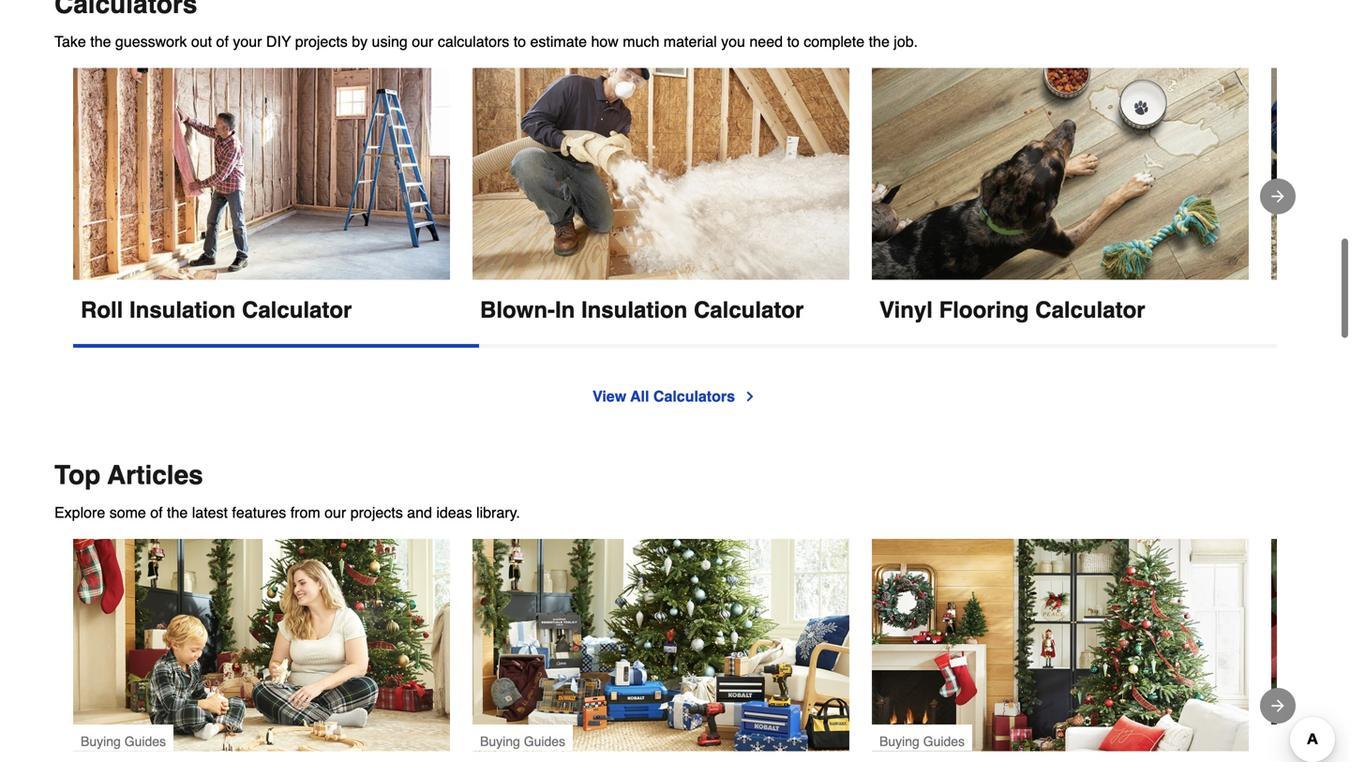 Task type: locate. For each thing, give the bounding box(es) containing it.
3 buying guides from the left
[[879, 734, 965, 749]]

the right take at the left of page
[[90, 33, 111, 50]]

much
[[623, 33, 659, 50]]

buying for a holiday-ready room with toolboxes arranged as gifts under the christmas tree. image
[[480, 734, 520, 749]]

0 horizontal spatial calculator
[[242, 297, 352, 323]]

1 horizontal spatial buying guides link
[[473, 539, 849, 762]]

3 calculator from the left
[[1035, 297, 1145, 323]]

material
[[664, 33, 717, 50]]

view all calculators link
[[592, 385, 758, 408]]

0 horizontal spatial of
[[150, 504, 163, 521]]

our right using
[[412, 33, 433, 50]]

calculator for roll insulation calculator
[[242, 297, 352, 323]]

0 horizontal spatial to
[[514, 33, 526, 50]]

the left latest
[[167, 504, 188, 521]]

the left job.
[[869, 33, 890, 50]]

roll
[[81, 297, 123, 323]]

projects left and
[[350, 504, 403, 521]]

insulation
[[129, 297, 236, 323], [581, 297, 687, 323]]

the
[[90, 33, 111, 50], [869, 33, 890, 50], [167, 504, 188, 521]]

guides for a mom and her young child playing on the floor in front of a decorated christmas tree. image
[[124, 734, 166, 749]]

vinyl flooring calculator
[[879, 297, 1145, 323]]

from
[[290, 504, 320, 521]]

1 horizontal spatial guides
[[524, 734, 565, 749]]

0 vertical spatial projects
[[295, 33, 348, 50]]

how
[[591, 33, 619, 50]]

2 horizontal spatial buying guides link
[[872, 539, 1249, 762]]

buying guides
[[81, 734, 166, 749], [480, 734, 565, 749], [879, 734, 965, 749]]

of right the "some"
[[150, 504, 163, 521]]

complete
[[804, 33, 865, 50]]

0 horizontal spatial the
[[90, 33, 111, 50]]

buying guid
[[1279, 734, 1350, 749]]

of
[[216, 33, 229, 50], [150, 504, 163, 521]]

guides for a holiday-ready room with toolboxes arranged as gifts under the christmas tree. image
[[524, 734, 565, 749]]

2 buying guides from the left
[[480, 734, 565, 749]]

calculators
[[653, 387, 735, 405]]

our
[[412, 33, 433, 50], [325, 504, 346, 521]]

1 vertical spatial our
[[325, 504, 346, 521]]

insulation right "roll"
[[129, 297, 236, 323]]

calculators
[[438, 33, 509, 50]]

0 horizontal spatial projects
[[295, 33, 348, 50]]

1 horizontal spatial our
[[412, 33, 433, 50]]

0 horizontal spatial insulation
[[129, 297, 236, 323]]

chevron right image
[[743, 389, 758, 404]]

our right from
[[325, 504, 346, 521]]

out
[[191, 33, 212, 50]]

3 buying guides link from the left
[[872, 539, 1249, 762]]

vinyl flooring calculator link
[[872, 68, 1249, 325]]

buying guides for a holiday-ready room with toolboxes arranged as gifts under the christmas tree. image
[[480, 734, 565, 749]]

buying guides link
[[73, 539, 450, 762], [473, 539, 849, 762], [872, 539, 1249, 762]]

1 horizontal spatial to
[[787, 33, 799, 50]]

explore
[[54, 504, 105, 521]]

you
[[721, 33, 745, 50]]

0 horizontal spatial buying guides
[[81, 734, 166, 749]]

top articles
[[54, 460, 203, 490]]

scrollbar
[[73, 344, 479, 348]]

a living room decorated for christmas with a tree, garland, a wreath and stockings. image
[[872, 539, 1249, 752]]

projects
[[295, 33, 348, 50], [350, 504, 403, 521]]

projects left 'by'
[[295, 33, 348, 50]]

1 horizontal spatial the
[[167, 504, 188, 521]]

0 horizontal spatial guides
[[124, 734, 166, 749]]

estimate
[[530, 33, 587, 50]]

1 horizontal spatial calculator
[[694, 297, 804, 323]]

of right out
[[216, 33, 229, 50]]

view all calculators
[[592, 387, 735, 405]]

2 horizontal spatial calculator
[[1035, 297, 1145, 323]]

a man using a machine to add blown-in insulation between the joists in an attic. image
[[473, 68, 849, 281]]

a holiday-ready room with toolboxes arranged as gifts under the christmas tree. image
[[473, 539, 849, 752]]

blown-in insulation calculator
[[480, 297, 804, 323]]

2 horizontal spatial buying guides
[[879, 734, 965, 749]]

1 buying guides from the left
[[81, 734, 166, 749]]

job.
[[894, 33, 918, 50]]

guides
[[124, 734, 166, 749], [524, 734, 565, 749], [923, 734, 965, 749]]

to right need
[[787, 33, 799, 50]]

buying guides for a mom and her young child playing on the floor in front of a decorated christmas tree. image
[[81, 734, 166, 749]]

to left estimate
[[514, 33, 526, 50]]

features
[[232, 504, 286, 521]]

0 vertical spatial of
[[216, 33, 229, 50]]

1 calculator from the left
[[242, 297, 352, 323]]

2 guides from the left
[[524, 734, 565, 749]]

1 to from the left
[[514, 33, 526, 50]]

roll insulation calculator link
[[73, 68, 450, 325]]

1 guides from the left
[[124, 734, 166, 749]]

blown-in insulation calculator link
[[473, 68, 849, 325]]

3 guides from the left
[[923, 734, 965, 749]]

guides for a living room decorated for christmas with a tree, garland, a wreath and stockings. "image"
[[923, 734, 965, 749]]

articles
[[107, 460, 203, 490]]

0 horizontal spatial buying guides link
[[73, 539, 450, 762]]

a close-up of a red poinsettia plant showing green leaves and dark red petals. image
[[1271, 539, 1350, 752]]

2 horizontal spatial guides
[[923, 734, 965, 749]]

1 horizontal spatial insulation
[[581, 297, 687, 323]]

insulation right in
[[581, 297, 687, 323]]

to
[[514, 33, 526, 50], [787, 33, 799, 50]]

1 vertical spatial projects
[[350, 504, 403, 521]]

using
[[372, 33, 408, 50]]

buying
[[1279, 734, 1319, 749], [81, 734, 121, 749], [480, 734, 520, 749], [879, 734, 920, 749]]

take
[[54, 33, 86, 50]]

blown-
[[480, 297, 555, 323]]

1 horizontal spatial buying guides
[[480, 734, 565, 749]]

calculator
[[242, 297, 352, 323], [694, 297, 804, 323], [1035, 297, 1145, 323]]



Task type: describe. For each thing, give the bounding box(es) containing it.
by
[[352, 33, 368, 50]]

buying for a living room decorated for christmas with a tree, garland, a wreath and stockings. "image"
[[879, 734, 920, 749]]

calculator for vinyl flooring calculator
[[1035, 297, 1145, 323]]

2 to from the left
[[787, 33, 799, 50]]

some
[[109, 504, 146, 521]]

take the guesswork out of your diy projects by using our calculators to estimate how much material you need to complete the job.
[[54, 33, 918, 50]]

1 horizontal spatial of
[[216, 33, 229, 50]]

buying guid link
[[1271, 539, 1350, 762]]

2 calculator from the left
[[694, 297, 804, 323]]

a dog on a wood-look vinyl plank floor next to a food dish, a bowl with spilled water and a toy. image
[[872, 68, 1249, 281]]

arrow right image
[[1268, 187, 1287, 206]]

buying for a mom and her young child playing on the floor in front of a decorated christmas tree. image
[[81, 734, 121, 749]]

a mom and her young child playing on the floor in front of a decorated christmas tree. image
[[73, 539, 450, 752]]

explore some of the latest features from our projects and ideas library.
[[54, 504, 520, 521]]

ideas
[[436, 504, 472, 521]]

in
[[555, 297, 575, 323]]

2 buying guides link from the left
[[473, 539, 849, 762]]

diy
[[266, 33, 291, 50]]

guesswork
[[115, 33, 187, 50]]

guid
[[1323, 734, 1350, 749]]

view
[[592, 387, 626, 405]]

1 horizontal spatial projects
[[350, 504, 403, 521]]

top
[[54, 460, 101, 490]]

0 vertical spatial our
[[412, 33, 433, 50]]

roll insulation calculator
[[81, 297, 352, 323]]

1 vertical spatial of
[[150, 504, 163, 521]]

all
[[630, 387, 649, 405]]

need
[[749, 33, 783, 50]]

flooring
[[939, 297, 1029, 323]]

latest
[[192, 504, 228, 521]]

1 buying guides link from the left
[[73, 539, 450, 762]]

your
[[233, 33, 262, 50]]

arrow right image
[[1268, 697, 1287, 715]]

buying guides for a living room decorated for christmas with a tree, garland, a wreath and stockings. "image"
[[879, 734, 965, 749]]

library.
[[476, 504, 520, 521]]

vinyl
[[879, 297, 933, 323]]

a man installing faced insulation between the wall studs of a building. image
[[73, 68, 450, 281]]

2 horizontal spatial the
[[869, 33, 890, 50]]

2 insulation from the left
[[581, 297, 687, 323]]

a man wearing work gloves finishing the edge of a concrete slab. image
[[1271, 68, 1350, 281]]

buying for a close-up of a red poinsettia plant showing green leaves and dark red petals. image
[[1279, 734, 1319, 749]]

and
[[407, 504, 432, 521]]

0 horizontal spatial our
[[325, 504, 346, 521]]

1 insulation from the left
[[129, 297, 236, 323]]



Task type: vqa. For each thing, say whether or not it's contained in the screenshot.
estimate
yes



